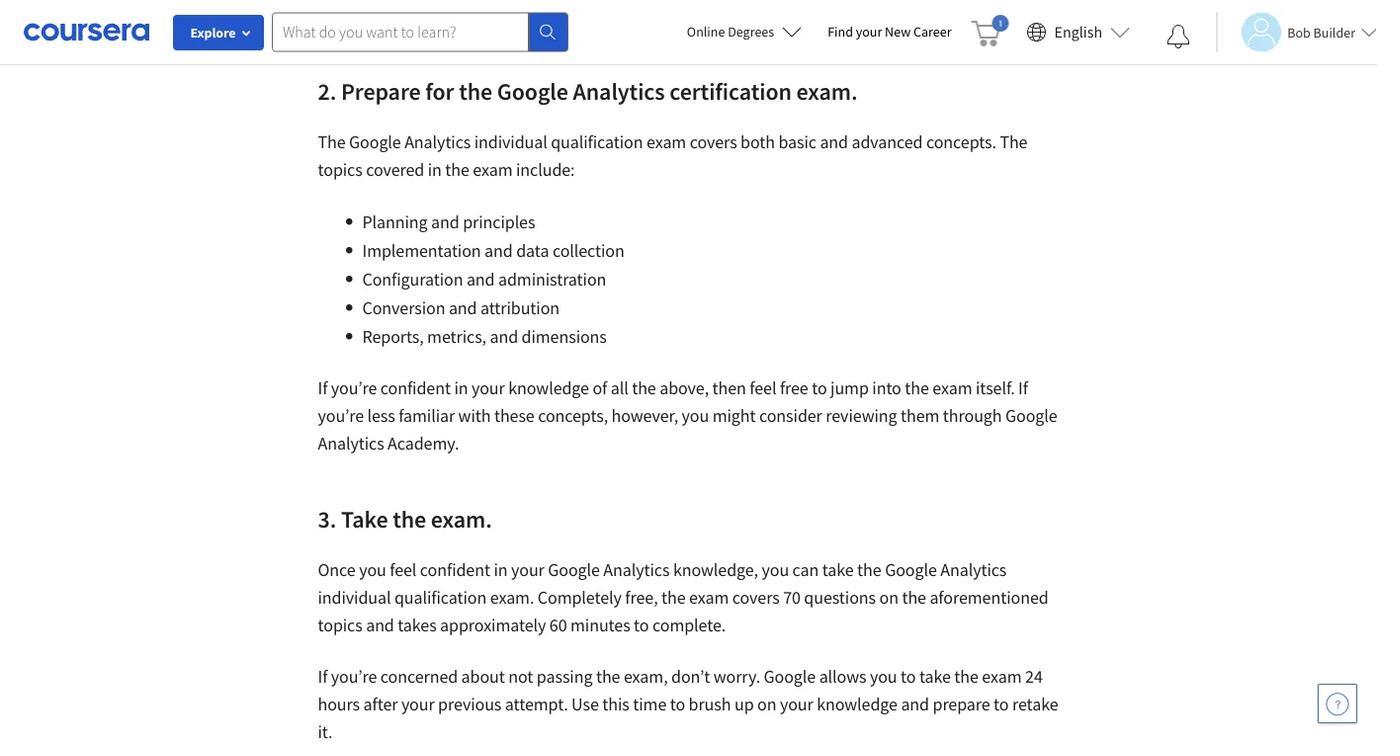 Task type: vqa. For each thing, say whether or not it's contained in the screenshot.
the 'of' inside the The US Bureau of Labor Statistics (BLS) projects that the web development field will experience 23 percent growth 2021-2031—nearly three times the national average [
no



Task type: describe. For each thing, give the bounding box(es) containing it.
to right the time
[[670, 694, 686, 716]]

individual inside the google analytics individual qualification exam covers both basic and advanced concepts. the topics covered in the exam include:
[[475, 131, 548, 153]]

analytics up the free,
[[604, 559, 670, 582]]

hours
[[318, 694, 360, 716]]

the inside the google analytics individual qualification exam covers both basic and advanced concepts. the topics covered in the exam include:
[[445, 159, 470, 181]]

takes
[[398, 615, 437, 637]]

find
[[828, 23, 854, 41]]

attempt.
[[505, 694, 568, 716]]

allows
[[820, 666, 867, 688]]

familiar
[[399, 405, 455, 427]]

data
[[517, 240, 549, 262]]

covered
[[366, 159, 425, 181]]

english button
[[1019, 0, 1139, 64]]

about
[[462, 666, 505, 688]]

knowledge inside if you're concerned about not passing the exam, don't worry. google allows you to take the exam 24 hours after your previous attempt. use this time to brush up on your knowledge and prepare to retake it.
[[817, 694, 898, 716]]

completely
[[538, 587, 622, 609]]

exam down 'certification'
[[647, 131, 687, 153]]

above,
[[660, 377, 709, 400]]

approximately
[[440, 615, 546, 637]]

and inside if you're concerned about not passing the exam, don't worry. google allows you to take the exam 24 hours after your previous attempt. use this time to brush up on your knowledge and prepare to retake it.
[[901, 694, 930, 716]]

reports,
[[363, 326, 424, 348]]

conversion
[[363, 297, 446, 319]]

bob builder button
[[1217, 12, 1378, 52]]

your right up
[[780, 694, 814, 716]]

administration
[[499, 269, 607, 291]]

it.
[[318, 722, 333, 744]]

passing
[[537, 666, 593, 688]]

principles
[[463, 211, 536, 233]]

not
[[509, 666, 534, 688]]

online
[[687, 23, 725, 41]]

dimensions
[[522, 326, 607, 348]]

prepare
[[933, 694, 991, 716]]

degrees
[[728, 23, 775, 41]]

and inside once you feel confident in your google analytics knowledge, you can take the google analytics individual qualification exam. completely free, the exam covers 70 questions on the aforementioned topics and takes approximately 60 minutes to complete.
[[366, 615, 394, 637]]

2. prepare for the google analytics certification exam.
[[318, 76, 858, 106]]

worry.
[[714, 666, 761, 688]]

english
[[1055, 22, 1103, 42]]

to right allows
[[901, 666, 916, 688]]

you're for if you're concerned about not passing the exam, don't worry. google allows you to take the exam 24 hours after your previous attempt. use this time to brush up on your knowledge and prepare to retake it.
[[331, 666, 377, 688]]

both
[[741, 131, 775, 153]]

however,
[[612, 405, 679, 427]]

if you're concerned about not passing the exam, don't worry. google allows you to take the exam 24 hours after your previous attempt. use this time to brush up on your knowledge and prepare to retake it.
[[318, 666, 1059, 744]]

metrics,
[[427, 326, 487, 348]]

analytics up the google analytics individual qualification exam covers both basic and advanced concepts. the topics covered in the exam include: at the top of the page
[[573, 76, 665, 106]]

the up complete.
[[662, 587, 686, 609]]

include:
[[516, 159, 575, 181]]

itself.
[[976, 377, 1015, 400]]

consider
[[760, 405, 823, 427]]

exam inside if you're concerned about not passing the exam, don't worry. google allows you to take the exam 24 hours after your previous attempt. use this time to brush up on your knowledge and prepare to retake it.
[[983, 666, 1022, 688]]

to left retake
[[994, 694, 1009, 716]]

find your new career link
[[818, 20, 962, 45]]

the right for
[[459, 76, 493, 106]]

take inside once you feel confident in your google analytics knowledge, you can take the google analytics individual qualification exam. completely free, the exam covers 70 questions on the aforementioned topics and takes approximately 60 minutes to complete.
[[823, 559, 854, 582]]

3.
[[318, 504, 337, 534]]

you inside if you're concerned about not passing the exam, don't worry. google allows you to take the exam 24 hours after your previous attempt. use this time to brush up on your knowledge and prepare to retake it.
[[870, 666, 898, 688]]

take
[[341, 504, 388, 534]]

covers inside once you feel confident in your google analytics knowledge, you can take the google analytics individual qualification exam. completely free, the exam covers 70 questions on the aforementioned topics and takes approximately 60 minutes to complete.
[[733, 587, 780, 609]]

the up prepare
[[955, 666, 979, 688]]

academy.
[[388, 433, 459, 455]]

basic
[[779, 131, 817, 153]]

time
[[633, 694, 667, 716]]

planning and principles implementation and data collection configuration and administration conversion and attribution reports, metrics, and dimensions
[[363, 211, 628, 348]]

retake
[[1013, 694, 1059, 716]]

google up aforementioned
[[885, 559, 937, 582]]

feel inside once you feel confident in your google analytics knowledge, you can take the google analytics individual qualification exam. completely free, the exam covers 70 questions on the aforementioned topics and takes approximately 60 minutes to complete.
[[390, 559, 417, 582]]

these
[[494, 405, 535, 427]]

your inside once you feel confident in your google analytics knowledge, you can take the google analytics individual qualification exam. completely free, the exam covers 70 questions on the aforementioned topics and takes approximately 60 minutes to complete.
[[511, 559, 545, 582]]

knowledge inside if you're confident in your knowledge of all the above, then feel free to jump into the exam itself. if you're less familiar with these concepts, however, you might consider reviewing them through google analytics academy.
[[509, 377, 589, 400]]

through
[[944, 405, 1003, 427]]

can
[[793, 559, 819, 582]]

up
[[735, 694, 754, 716]]

questions
[[805, 587, 876, 609]]

the right all
[[632, 377, 656, 400]]

exam,
[[624, 666, 668, 688]]

you inside if you're confident in your knowledge of all the above, then feel free to jump into the exam itself. if you're less familiar with these concepts, however, you might consider reviewing them through google analytics academy.
[[682, 405, 709, 427]]

analytics inside the google analytics individual qualification exam covers both basic and advanced concepts. the topics covered in the exam include:
[[405, 131, 471, 153]]

prepare
[[341, 76, 421, 106]]

you left can
[[762, 559, 789, 582]]

1 vertical spatial exam.
[[431, 504, 492, 534]]

in inside the google analytics individual qualification exam covers both basic and advanced concepts. the topics covered in the exam include:
[[428, 159, 442, 181]]

you right once at left
[[359, 559, 387, 582]]

into
[[873, 377, 902, 400]]

free,
[[625, 587, 658, 609]]

and up attribution
[[467, 269, 495, 291]]

don't
[[672, 666, 711, 688]]

previous
[[438, 694, 502, 716]]

advanced
[[852, 131, 923, 153]]

google inside if you're confident in your knowledge of all the above, then feel free to jump into the exam itself. if you're less familiar with these concepts, however, you might consider reviewing them through google analytics academy.
[[1006, 405, 1058, 427]]

shopping cart: 1 item image
[[972, 15, 1009, 46]]

What do you want to learn? text field
[[272, 12, 529, 52]]

topics inside once you feel confident in your google analytics knowledge, you can take the google analytics individual qualification exam. completely free, the exam covers 70 questions on the aforementioned topics and takes approximately 60 minutes to complete.
[[318, 615, 363, 637]]

reviewing
[[826, 405, 898, 427]]

to inside if you're confident in your knowledge of all the above, then feel free to jump into the exam itself. if you're less familiar with these concepts, however, you might consider reviewing them through google analytics academy.
[[812, 377, 827, 400]]

your right find
[[856, 23, 883, 41]]

attribution
[[481, 297, 560, 319]]

concepts.
[[927, 131, 997, 153]]

career
[[914, 23, 952, 41]]

60
[[550, 615, 567, 637]]

1 vertical spatial you're
[[318, 405, 364, 427]]

google up include:
[[497, 76, 569, 106]]

in inside if you're confident in your knowledge of all the above, then feel free to jump into the exam itself. if you're less familiar with these concepts, however, you might consider reviewing them through google analytics academy.
[[454, 377, 468, 400]]

and up the metrics,
[[449, 297, 477, 319]]

0 vertical spatial exam.
[[797, 76, 858, 106]]

bob
[[1288, 23, 1311, 41]]

online degrees button
[[671, 10, 818, 53]]

your down concerned
[[401, 694, 435, 716]]

explore button
[[173, 15, 264, 50]]



Task type: locate. For each thing, give the bounding box(es) containing it.
to down the free,
[[634, 615, 649, 637]]

in right covered
[[428, 159, 442, 181]]

covers left 70
[[733, 587, 780, 609]]

0 horizontal spatial feel
[[390, 559, 417, 582]]

in up with
[[454, 377, 468, 400]]

take up prepare
[[920, 666, 951, 688]]

after
[[364, 694, 398, 716]]

0 vertical spatial on
[[880, 587, 899, 609]]

exam
[[647, 131, 687, 153], [473, 159, 513, 181], [933, 377, 973, 400], [689, 587, 729, 609], [983, 666, 1022, 688]]

google down the itself.
[[1006, 405, 1058, 427]]

24
[[1026, 666, 1043, 688]]

you down above,
[[682, 405, 709, 427]]

knowledge down allows
[[817, 694, 898, 716]]

0 vertical spatial knowledge
[[509, 377, 589, 400]]

the right covered
[[445, 159, 470, 181]]

exam. up approximately
[[490, 587, 534, 609]]

0 horizontal spatial take
[[823, 559, 854, 582]]

2 topics from the top
[[318, 615, 363, 637]]

confident
[[381, 377, 451, 400], [420, 559, 491, 582]]

1 vertical spatial qualification
[[395, 587, 487, 609]]

google up completely
[[548, 559, 600, 582]]

help center image
[[1326, 692, 1350, 716]]

complete.
[[653, 615, 726, 637]]

0 horizontal spatial knowledge
[[509, 377, 589, 400]]

2 vertical spatial you're
[[331, 666, 377, 688]]

with
[[459, 405, 491, 427]]

concerned
[[381, 666, 458, 688]]

minutes
[[571, 615, 631, 637]]

builder
[[1314, 23, 1356, 41]]

jump
[[831, 377, 869, 400]]

the right questions
[[902, 587, 927, 609]]

0 horizontal spatial the
[[318, 131, 346, 153]]

the up them
[[905, 377, 930, 400]]

if you're confident in your knowledge of all the above, then feel free to jump into the exam itself. if you're less familiar with these concepts, however, you might consider reviewing them through google analytics academy.
[[318, 377, 1058, 455]]

collection
[[553, 240, 625, 262]]

topics down once at left
[[318, 615, 363, 637]]

1 vertical spatial take
[[920, 666, 951, 688]]

2 horizontal spatial in
[[494, 559, 508, 582]]

you're
[[331, 377, 377, 400], [318, 405, 364, 427], [331, 666, 377, 688]]

google right worry.
[[764, 666, 816, 688]]

topics left covered
[[318, 159, 363, 181]]

2 the from the left
[[1000, 131, 1028, 153]]

and up the implementation
[[431, 211, 460, 233]]

1 horizontal spatial in
[[454, 377, 468, 400]]

0 vertical spatial qualification
[[551, 131, 643, 153]]

google up covered
[[349, 131, 401, 153]]

2 vertical spatial in
[[494, 559, 508, 582]]

configuration
[[363, 269, 463, 291]]

1 horizontal spatial feel
[[750, 377, 777, 400]]

exam up 'through'
[[933, 377, 973, 400]]

knowledge,
[[674, 559, 759, 582]]

your
[[856, 23, 883, 41], [472, 377, 505, 400], [511, 559, 545, 582], [401, 694, 435, 716], [780, 694, 814, 716]]

1 vertical spatial confident
[[420, 559, 491, 582]]

you right allows
[[870, 666, 898, 688]]

the
[[318, 131, 346, 153], [1000, 131, 1028, 153]]

exam inside once you feel confident in your google analytics knowledge, you can take the google analytics individual qualification exam. completely free, the exam covers 70 questions on the aforementioned topics and takes approximately 60 minutes to complete.
[[689, 587, 729, 609]]

on inside if you're concerned about not passing the exam, don't worry. google allows you to take the exam 24 hours after your previous attempt. use this time to brush up on your knowledge and prepare to retake it.
[[758, 694, 777, 716]]

your up with
[[472, 377, 505, 400]]

0 vertical spatial take
[[823, 559, 854, 582]]

you're left the less
[[318, 405, 364, 427]]

aforementioned
[[930, 587, 1049, 609]]

to right free
[[812, 377, 827, 400]]

implementation
[[363, 240, 481, 262]]

qualification
[[551, 131, 643, 153], [395, 587, 487, 609]]

0 vertical spatial topics
[[318, 159, 363, 181]]

1 horizontal spatial on
[[880, 587, 899, 609]]

on right up
[[758, 694, 777, 716]]

and left takes at the bottom left of page
[[366, 615, 394, 637]]

the up this
[[596, 666, 621, 688]]

individual inside once you feel confident in your google analytics knowledge, you can take the google analytics individual qualification exam. completely free, the exam covers 70 questions on the aforementioned topics and takes approximately 60 minutes to complete.
[[318, 587, 391, 609]]

take up questions
[[823, 559, 854, 582]]

find your new career
[[828, 23, 952, 41]]

qualification inside once you feel confident in your google analytics knowledge, you can take the google analytics individual qualification exam. completely free, the exam covers 70 questions on the aforementioned topics and takes approximately 60 minutes to complete.
[[395, 587, 487, 609]]

your inside if you're confident in your knowledge of all the above, then feel free to jump into the exam itself. if you're less familiar with these concepts, however, you might consider reviewing them through google analytics academy.
[[472, 377, 505, 400]]

if
[[318, 377, 328, 400], [1019, 377, 1029, 400], [318, 666, 328, 688]]

0 horizontal spatial in
[[428, 159, 442, 181]]

analytics down the less
[[318, 433, 384, 455]]

analytics up covered
[[405, 131, 471, 153]]

in inside once you feel confident in your google analytics knowledge, you can take the google analytics individual qualification exam. completely free, the exam covers 70 questions on the aforementioned topics and takes approximately 60 minutes to complete.
[[494, 559, 508, 582]]

new
[[885, 23, 911, 41]]

you're for if you're confident in your knowledge of all the above, then feel free to jump into the exam itself. if you're less familiar with these concepts, however, you might consider reviewing them through google analytics academy.
[[331, 377, 377, 400]]

to
[[812, 377, 827, 400], [634, 615, 649, 637], [901, 666, 916, 688], [670, 694, 686, 716], [994, 694, 1009, 716]]

to inside once you feel confident in your google analytics knowledge, you can take the google analytics individual qualification exam. completely free, the exam covers 70 questions on the aforementioned topics and takes approximately 60 minutes to complete.
[[634, 615, 649, 637]]

1 horizontal spatial take
[[920, 666, 951, 688]]

None search field
[[272, 12, 569, 52]]

google
[[497, 76, 569, 106], [349, 131, 401, 153], [1006, 405, 1058, 427], [548, 559, 600, 582], [885, 559, 937, 582], [764, 666, 816, 688]]

google inside the google analytics individual qualification exam covers both basic and advanced concepts. the topics covered in the exam include:
[[349, 131, 401, 153]]

brush
[[689, 694, 731, 716]]

the
[[459, 76, 493, 106], [445, 159, 470, 181], [632, 377, 656, 400], [905, 377, 930, 400], [393, 504, 426, 534], [858, 559, 882, 582], [662, 587, 686, 609], [902, 587, 927, 609], [596, 666, 621, 688], [955, 666, 979, 688]]

0 vertical spatial in
[[428, 159, 442, 181]]

you
[[682, 405, 709, 427], [359, 559, 387, 582], [762, 559, 789, 582], [870, 666, 898, 688]]

this
[[603, 694, 630, 716]]

2 vertical spatial exam.
[[490, 587, 534, 609]]

of
[[593, 377, 608, 400]]

0 vertical spatial individual
[[475, 131, 548, 153]]

covers inside the google analytics individual qualification exam covers both basic and advanced concepts. the topics covered in the exam include:
[[690, 131, 737, 153]]

and inside the google analytics individual qualification exam covers both basic and advanced concepts. the topics covered in the exam include:
[[820, 131, 849, 153]]

the right concepts. in the right of the page
[[1000, 131, 1028, 153]]

then
[[713, 377, 747, 400]]

0 vertical spatial covers
[[690, 131, 737, 153]]

2.
[[318, 76, 337, 106]]

exam left include:
[[473, 159, 513, 181]]

exam down knowledge,
[[689, 587, 729, 609]]

knowledge up concepts,
[[509, 377, 589, 400]]

and
[[820, 131, 849, 153], [431, 211, 460, 233], [485, 240, 513, 262], [467, 269, 495, 291], [449, 297, 477, 319], [490, 326, 518, 348], [366, 615, 394, 637], [901, 694, 930, 716]]

and down attribution
[[490, 326, 518, 348]]

in up approximately
[[494, 559, 508, 582]]

on right questions
[[880, 587, 899, 609]]

on inside once you feel confident in your google analytics knowledge, you can take the google analytics individual qualification exam. completely free, the exam covers 70 questions on the aforementioned topics and takes approximately 60 minutes to complete.
[[880, 587, 899, 609]]

0 vertical spatial confident
[[381, 377, 451, 400]]

concepts,
[[538, 405, 608, 427]]

qualification inside the google analytics individual qualification exam covers both basic and advanced concepts. the topics covered in the exam include:
[[551, 131, 643, 153]]

show notifications image
[[1167, 25, 1191, 48]]

the down 2.
[[318, 131, 346, 153]]

you're up the less
[[331, 377, 377, 400]]

if inside if you're concerned about not passing the exam, don't worry. google allows you to take the exam 24 hours after your previous attempt. use this time to brush up on your knowledge and prepare to retake it.
[[318, 666, 328, 688]]

1 horizontal spatial knowledge
[[817, 694, 898, 716]]

1 vertical spatial knowledge
[[817, 694, 898, 716]]

1 vertical spatial feel
[[390, 559, 417, 582]]

your up completely
[[511, 559, 545, 582]]

use
[[572, 694, 599, 716]]

0 horizontal spatial qualification
[[395, 587, 487, 609]]

topics
[[318, 159, 363, 181], [318, 615, 363, 637]]

1 horizontal spatial the
[[1000, 131, 1028, 153]]

0 horizontal spatial on
[[758, 694, 777, 716]]

and left prepare
[[901, 694, 930, 716]]

take
[[823, 559, 854, 582], [920, 666, 951, 688]]

confident up approximately
[[420, 559, 491, 582]]

individual up include:
[[475, 131, 548, 153]]

knowledge
[[509, 377, 589, 400], [817, 694, 898, 716]]

less
[[367, 405, 395, 427]]

analytics inside if you're confident in your knowledge of all the above, then feel free to jump into the exam itself. if you're less familiar with these concepts, however, you might consider reviewing them through google analytics academy.
[[318, 433, 384, 455]]

1 the from the left
[[318, 131, 346, 153]]

certification
[[670, 76, 792, 106]]

confident inside if you're confident in your knowledge of all the above, then feel free to jump into the exam itself. if you're less familiar with these concepts, however, you might consider reviewing them through google analytics academy.
[[381, 377, 451, 400]]

1 horizontal spatial individual
[[475, 131, 548, 153]]

free
[[780, 377, 809, 400]]

1 horizontal spatial qualification
[[551, 131, 643, 153]]

feel down 3. take the exam.
[[390, 559, 417, 582]]

take inside if you're concerned about not passing the exam, don't worry. google allows you to take the exam 24 hours after your previous attempt. use this time to brush up on your knowledge and prepare to retake it.
[[920, 666, 951, 688]]

1 vertical spatial covers
[[733, 587, 780, 609]]

topics inside the google analytics individual qualification exam covers both basic and advanced concepts. the topics covered in the exam include:
[[318, 159, 363, 181]]

you're up hours
[[331, 666, 377, 688]]

coursera image
[[24, 16, 149, 48]]

1 vertical spatial in
[[454, 377, 468, 400]]

1 vertical spatial individual
[[318, 587, 391, 609]]

exam. inside once you feel confident in your google analytics knowledge, you can take the google analytics individual qualification exam. completely free, the exam covers 70 questions on the aforementioned topics and takes approximately 60 minutes to complete.
[[490, 587, 534, 609]]

covers left both
[[690, 131, 737, 153]]

feel left free
[[750, 377, 777, 400]]

bob builder
[[1288, 23, 1356, 41]]

explore
[[190, 24, 236, 42]]

might
[[713, 405, 756, 427]]

them
[[901, 405, 940, 427]]

analytics up aforementioned
[[941, 559, 1007, 582]]

in
[[428, 159, 442, 181], [454, 377, 468, 400], [494, 559, 508, 582]]

on
[[880, 587, 899, 609], [758, 694, 777, 716]]

analytics
[[573, 76, 665, 106], [405, 131, 471, 153], [318, 433, 384, 455], [604, 559, 670, 582], [941, 559, 1007, 582]]

3. take the exam.
[[318, 504, 497, 534]]

once you feel confident in your google analytics knowledge, you can take the google analytics individual qualification exam. completely free, the exam covers 70 questions on the aforementioned topics and takes approximately 60 minutes to complete.
[[318, 559, 1049, 637]]

0 vertical spatial you're
[[331, 377, 377, 400]]

feel inside if you're confident in your knowledge of all the above, then feel free to jump into the exam itself. if you're less familiar with these concepts, however, you might consider reviewing them through google analytics academy.
[[750, 377, 777, 400]]

1 vertical spatial topics
[[318, 615, 363, 637]]

the right "take"
[[393, 504, 426, 534]]

qualification up takes at the bottom left of page
[[395, 587, 487, 609]]

all
[[611, 377, 629, 400]]

exam. down academy.
[[431, 504, 492, 534]]

you're inside if you're concerned about not passing the exam, don't worry. google allows you to take the exam 24 hours after your previous attempt. use this time to brush up on your knowledge and prepare to retake it.
[[331, 666, 377, 688]]

70
[[784, 587, 801, 609]]

individual down once at left
[[318, 587, 391, 609]]

if for if you're confident in your knowledge of all the above, then feel free to jump into the exam itself. if you're less familiar with these concepts, however, you might consider reviewing them through google analytics academy.
[[318, 377, 328, 400]]

google inside if you're concerned about not passing the exam, don't worry. google allows you to take the exam 24 hours after your previous attempt. use this time to brush up on your knowledge and prepare to retake it.
[[764, 666, 816, 688]]

confident up familiar
[[381, 377, 451, 400]]

qualification down 2. prepare for the google analytics certification exam.
[[551, 131, 643, 153]]

exam. up basic
[[797, 76, 858, 106]]

once
[[318, 559, 356, 582]]

exam inside if you're confident in your knowledge of all the above, then feel free to jump into the exam itself. if you're less familiar with these concepts, however, you might consider reviewing them through google analytics academy.
[[933, 377, 973, 400]]

and down principles
[[485, 240, 513, 262]]

covers
[[690, 131, 737, 153], [733, 587, 780, 609]]

0 vertical spatial feel
[[750, 377, 777, 400]]

the up questions
[[858, 559, 882, 582]]

0 horizontal spatial individual
[[318, 587, 391, 609]]

confident inside once you feel confident in your google analytics knowledge, you can take the google analytics individual qualification exam. completely free, the exam covers 70 questions on the aforementioned topics and takes approximately 60 minutes to complete.
[[420, 559, 491, 582]]

1 topics from the top
[[318, 159, 363, 181]]

1 vertical spatial on
[[758, 694, 777, 716]]

and right basic
[[820, 131, 849, 153]]

the google analytics individual qualification exam covers both basic and advanced concepts. the topics covered in the exam include:
[[318, 131, 1028, 181]]

planning
[[363, 211, 428, 233]]

if for if you're concerned about not passing the exam, don't worry. google allows you to take the exam 24 hours after your previous attempt. use this time to brush up on your knowledge and prepare to retake it.
[[318, 666, 328, 688]]

exam left 24
[[983, 666, 1022, 688]]

online degrees
[[687, 23, 775, 41]]



